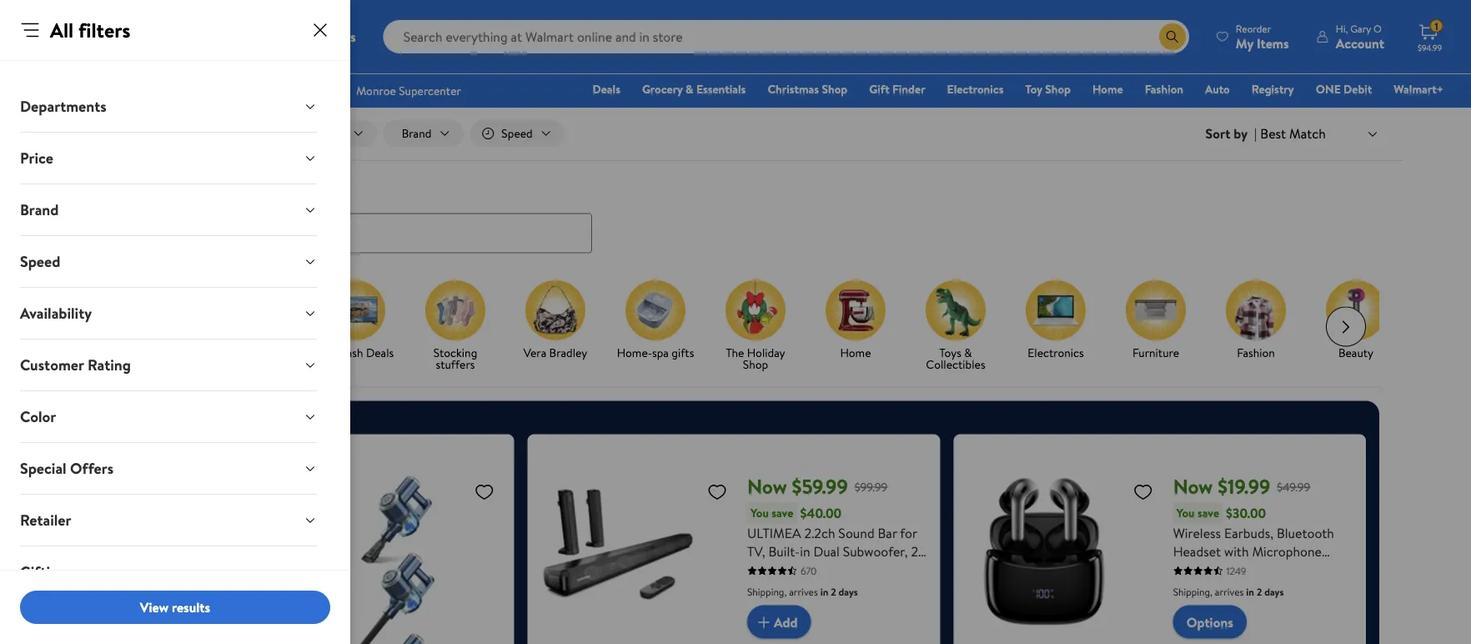 Task type: vqa. For each thing, say whether or not it's contained in the screenshot.
Washington Supercenter on the top
no



Task type: describe. For each thing, give the bounding box(es) containing it.
deals down top flash deals image
[[366, 344, 394, 361]]

, inside "you save $40.00 ultimea 2.2ch sound bar for tv, built-in dual subwoofer, 2 in 1 separable bluetooth 5.3 soundbar , bassmax adjustable tv surround sound bar, hdmi-arc/optical/aux home theater speakers"
[[805, 579, 809, 597]]

shop inside "the holiday shop"
[[743, 356, 769, 372]]

1 inside "you save $40.00 ultimea 2.2ch sound bar for tv, built-in dual subwoofer, 2 in 1 separable bluetooth 5.3 soundbar , bassmax adjustable tv surround sound bar, hdmi-arc/optical/aux home theater speakers"
[[761, 560, 765, 579]]

and
[[1174, 615, 1195, 634]]

$99.99
[[855, 479, 888, 495]]

iphone
[[1174, 634, 1214, 644]]

all filters inside dialog
[[50, 16, 131, 44]]

christmas shop link
[[761, 80, 855, 98]]

1 horizontal spatial fashion
[[1238, 344, 1276, 361]]

0 vertical spatial electronics
[[948, 81, 1004, 97]]

departments button
[[7, 81, 330, 132]]

now $19.99 $49.99
[[1174, 473, 1311, 501]]

$40.00
[[801, 504, 842, 522]]

shop all image
[[125, 280, 185, 340]]

add to favorites list, wireless earbuds, bluetooth headset with microphone touch control , ipx7 waterproof, high-fidelity stereo earphones for sports and work，compatible with iphone 13 pro max xs xr samsung android image
[[1134, 481, 1154, 502]]

now $19.99 group
[[967, 448, 1353, 644]]

beauty link
[[1313, 280, 1400, 362]]

the holiday shop link
[[713, 280, 799, 374]]

special
[[20, 458, 67, 479]]

: for 11
[[851, 43, 854, 62]]

timer containing 03
[[82, 30, 1390, 93]]

toys & collectibles link
[[913, 280, 1000, 374]]

add to favorites list, ultimea 2.2ch sound bar for tv, built-in dual subwoofer, 2 in 1 separable bluetooth 5.3 soundbar , bassmax adjustable tv surround sound bar, hdmi-arc/optical/aux home theater speakers, wall mount image
[[708, 481, 728, 502]]

deals inside search field
[[126, 180, 162, 201]]

ipx7
[[1265, 560, 1291, 579]]

fidelity
[[1279, 579, 1322, 597]]

stocking stuffers link
[[412, 280, 499, 374]]

customer rating button
[[7, 340, 330, 391]]

departments
[[20, 96, 106, 117]]

1 vertical spatial sound
[[823, 597, 859, 615]]

shipping, arrives in 2 days for $59.99
[[748, 585, 858, 599]]

in-store button
[[191, 120, 281, 147]]

Search search field
[[384, 20, 1190, 53]]

retailer button
[[7, 495, 330, 546]]

electronics image
[[1026, 280, 1086, 340]]

view results button
[[20, 591, 330, 624]]

walmart image
[[27, 23, 135, 50]]

Flash Deals search field
[[68, 180, 1404, 253]]

furniture image
[[1127, 280, 1187, 340]]

flash deals end in
[[569, 46, 724, 74]]

deals down flash deals end in
[[593, 81, 621, 97]]

beauty
[[1339, 344, 1374, 361]]

toy shop link
[[1018, 80, 1079, 98]]

sort by |
[[1206, 124, 1258, 143]]

tv
[[748, 597, 763, 615]]

gift finder
[[870, 81, 926, 97]]

separable
[[769, 560, 825, 579]]

sports
[[1299, 597, 1337, 615]]

gift finder link
[[862, 80, 933, 98]]

you save $40.00 ultimea 2.2ch sound bar for tv, built-in dual subwoofer, 2 in 1 separable bluetooth 5.3 soundbar , bassmax adjustable tv surround sound bar, hdmi-arc/optical/aux home theater speakers
[[748, 504, 925, 644]]

flash for flash deals end in
[[569, 46, 614, 74]]

1 horizontal spatial 1
[[1436, 19, 1439, 33]]

home image
[[826, 280, 886, 340]]

collectibles
[[927, 356, 986, 372]]

flash deals end in 3 days 10 hours 11 minutes 32 seconds element
[[569, 46, 724, 74]]

for inside the you save $30.00 wireless earbuds, bluetooth headset with microphone touch control , ipx7 waterproof, high-fidelity stereo earphones for sports and work，compatible with iphone 13 pro max
[[1279, 597, 1296, 615]]

bradley
[[550, 344, 588, 361]]

ultimea
[[748, 524, 802, 542]]

1 vertical spatial home link
[[813, 280, 900, 362]]

top flash deals image
[[325, 280, 386, 340]]

shop inside toy shop link
[[1046, 81, 1071, 97]]

brand
[[20, 199, 59, 220]]

the holiday shop
[[726, 344, 786, 372]]

shipping, arrives in 2 days for $19.99
[[1174, 585, 1285, 599]]

all inside dialog
[[50, 16, 74, 44]]

price
[[20, 148, 53, 169]]

christmas shop
[[768, 81, 848, 97]]

10
[[785, 38, 803, 66]]

availability
[[20, 303, 92, 324]]

670
[[801, 564, 817, 578]]

toys & collectibles image
[[926, 280, 986, 340]]

in up 670
[[800, 542, 811, 560]]

|
[[1255, 124, 1258, 143]]

shop all deals
[[121, 344, 189, 361]]

soundbar
[[748, 579, 802, 597]]

shop inside "christmas shop" 'link'
[[822, 81, 848, 97]]

arrives for $19.99
[[1216, 585, 1245, 599]]

min
[[827, 68, 843, 82]]

home-spa gifts image
[[626, 280, 686, 340]]

tv,
[[748, 542, 766, 560]]

bassmax
[[812, 579, 861, 597]]

one debit link
[[1309, 80, 1380, 98]]

for inside "you save $40.00 ultimea 2.2ch sound bar for tv, built-in dual subwoofer, 2 in 1 separable bluetooth 5.3 soundbar , bassmax adjustable tv surround sound bar, hdmi-arc/optical/aux home theater speakers"
[[901, 524, 918, 542]]

walmart+ link
[[1387, 80, 1452, 98]]

beauty image
[[1327, 280, 1387, 340]]

save for $59.99
[[772, 505, 794, 521]]

registry
[[1252, 81, 1295, 97]]

shop all deals link
[[112, 280, 199, 362]]

options
[[1187, 613, 1234, 631]]

you for now $19.99
[[1177, 505, 1195, 521]]

03
[[744, 38, 767, 66]]

all filters inside button
[[120, 125, 166, 141]]

03 : days
[[744, 38, 776, 82]]

filters inside button
[[136, 125, 166, 141]]

special offers button
[[7, 443, 330, 494]]

touch
[[1174, 560, 1208, 579]]

essentials
[[697, 81, 746, 97]]

days for now $19.99
[[1265, 585, 1285, 599]]

options link
[[1174, 605, 1247, 639]]

you for now $59.99
[[751, 505, 769, 521]]

filters inside dialog
[[78, 16, 131, 44]]

save for $19.99
[[1198, 505, 1220, 521]]

close panel image
[[310, 20, 330, 40]]

0 vertical spatial home
[[1093, 81, 1124, 97]]

in inside "timer"
[[709, 46, 724, 74]]

days inside 03 : days
[[747, 68, 767, 82]]

sec
[[865, 68, 879, 82]]

, inside the you save $30.00 wireless earbuds, bluetooth headset with microphone touch control , ipx7 waterproof, high-fidelity stereo earphones for sports and work，compatible with iphone 13 pro max
[[1259, 560, 1262, 579]]

built-
[[769, 542, 800, 560]]

now $59.99 $99.99
[[748, 473, 888, 501]]

vera bradley link
[[512, 280, 599, 362]]

view
[[140, 598, 169, 617]]

waterproof,
[[1174, 579, 1244, 597]]

top
[[317, 344, 335, 361]]

$30.00
[[1227, 504, 1267, 522]]

32 sec
[[861, 38, 883, 82]]

top flash deals
[[317, 344, 394, 361]]

control
[[1211, 560, 1256, 579]]

& for grocery
[[686, 81, 694, 97]]

toys & collectibles
[[927, 344, 986, 372]]

add to favorites list, prettycare cordless stick vacuum cleaner lightweight for carpet floor pet hair w200 image
[[475, 481, 495, 502]]

1 horizontal spatial with
[[1312, 615, 1337, 634]]

1 horizontal spatial home link
[[1086, 80, 1131, 98]]

: for 10
[[812, 43, 815, 62]]



Task type: locate. For each thing, give the bounding box(es) containing it.
: inside 03 : days
[[773, 43, 776, 62]]

1 horizontal spatial electronics link
[[1013, 280, 1100, 362]]

1 vertical spatial fashion link
[[1213, 280, 1300, 362]]

2 shipping, from the left
[[1174, 585, 1213, 599]]

for right bar
[[901, 524, 918, 542]]

, left the ipx7
[[1259, 560, 1262, 579]]

1 horizontal spatial for
[[1279, 597, 1296, 615]]

2 vertical spatial home
[[748, 634, 783, 644]]

& inside toys & collectibles
[[965, 344, 973, 361]]

home down add to cart image
[[748, 634, 783, 644]]

0 vertical spatial &
[[686, 81, 694, 97]]

$19.99
[[1218, 473, 1271, 501]]

arrives for $59.99
[[790, 585, 818, 599]]

color
[[20, 406, 56, 427]]

dual
[[814, 542, 840, 560]]

sound left bar
[[839, 524, 875, 542]]

vera bradley image
[[526, 280, 586, 340]]

0 horizontal spatial home link
[[813, 280, 900, 362]]

gifting
[[20, 562, 67, 582]]

0 vertical spatial 1
[[1436, 19, 1439, 33]]

you up wireless
[[1177, 505, 1195, 521]]

5.3
[[889, 560, 906, 579]]

0 vertical spatial fashion
[[1145, 81, 1184, 97]]

you
[[751, 505, 769, 521], [1177, 505, 1195, 521]]

0 vertical spatial all
[[50, 16, 74, 44]]

electronics left toy
[[948, 81, 1004, 97]]

home-
[[617, 344, 653, 361]]

2 arrives from the left
[[1216, 585, 1245, 599]]

0 horizontal spatial &
[[686, 81, 694, 97]]

0 vertical spatial home link
[[1086, 80, 1131, 98]]

one debit
[[1317, 81, 1373, 97]]

1 up $94.99
[[1436, 19, 1439, 33]]

theater
[[786, 634, 830, 644]]

days for now $59.99
[[839, 585, 858, 599]]

0 horizontal spatial filters
[[78, 16, 131, 44]]

1 left built-
[[761, 560, 765, 579]]

add
[[774, 613, 798, 631]]

all
[[50, 16, 74, 44], [120, 125, 134, 141]]

2 horizontal spatial :
[[851, 43, 854, 62]]

1 vertical spatial all
[[120, 125, 134, 141]]

wireless
[[1174, 524, 1222, 542]]

1 horizontal spatial arrives
[[1216, 585, 1245, 599]]

0 horizontal spatial shipping,
[[748, 585, 787, 599]]

1 horizontal spatial shipping, arrives in 2 days
[[1174, 585, 1285, 599]]

32
[[861, 38, 883, 66]]

finder
[[893, 81, 926, 97]]

electronics down electronics image
[[1028, 344, 1085, 361]]

stocking stuffers image
[[426, 280, 486, 340]]

2.2ch
[[805, 524, 836, 542]]

with
[[1225, 542, 1250, 560], [1312, 615, 1337, 634]]

& right grocery
[[686, 81, 694, 97]]

headset
[[1174, 542, 1222, 560]]

shipping, arrives in 2 days
[[748, 585, 858, 599], [1174, 585, 1285, 599]]

shipping,
[[748, 585, 787, 599], [1174, 585, 1213, 599]]

holiday
[[747, 344, 786, 361]]

in right surround
[[821, 585, 829, 599]]

stocking
[[434, 344, 478, 361]]

0 horizontal spatial fashion link
[[1138, 80, 1192, 98]]

days left bar,
[[839, 585, 858, 599]]

2 : from the left
[[812, 43, 815, 62]]

0 horizontal spatial 1
[[761, 560, 765, 579]]

shop down the holiday shop image
[[743, 356, 769, 372]]

bluetooth inside the you save $30.00 wireless earbuds, bluetooth headset with microphone touch control , ipx7 waterproof, high-fidelity stereo earphones for sports and work，compatible with iphone 13 pro max
[[1278, 524, 1335, 542]]

Walmart Site-Wide search field
[[384, 20, 1190, 53]]

0 horizontal spatial electronics link
[[940, 80, 1012, 98]]

0 horizontal spatial shipping, arrives in 2 days
[[748, 585, 858, 599]]

all filters up departments in the left of the page
[[50, 16, 131, 44]]

earphones
[[1215, 597, 1276, 615]]

auto
[[1206, 81, 1231, 97]]

1 now from the left
[[748, 473, 788, 501]]

shop inside shop all deals link
[[121, 344, 147, 361]]

now up wireless
[[1174, 473, 1214, 501]]

shop down 11
[[822, 81, 848, 97]]

1 horizontal spatial filters
[[136, 125, 166, 141]]

1 vertical spatial 1
[[761, 560, 765, 579]]

0 horizontal spatial days
[[747, 68, 767, 82]]

now for now $19.99
[[1174, 473, 1214, 501]]

grocery & essentials link
[[635, 80, 754, 98]]

arrives
[[790, 585, 818, 599], [1216, 585, 1245, 599]]

0 horizontal spatial fashion
[[1145, 81, 1184, 97]]

arrives down '1249'
[[1216, 585, 1245, 599]]

2 shipping, arrives in 2 days from the left
[[1174, 585, 1285, 599]]

hours
[[784, 68, 808, 82]]

0 horizontal spatial save
[[772, 505, 794, 521]]

13
[[1217, 634, 1228, 644]]

& for toys
[[965, 344, 973, 361]]

& right toys
[[965, 344, 973, 361]]

customer
[[20, 355, 84, 376]]

toy shop
[[1026, 81, 1071, 97]]

all filters up flash deals
[[120, 125, 166, 141]]

shop left all
[[121, 344, 147, 361]]

1249
[[1227, 564, 1247, 578]]

0 vertical spatial flash
[[569, 46, 614, 74]]

now up ultimea
[[748, 473, 788, 501]]

flash up deals link
[[569, 46, 614, 74]]

flash inside search field
[[88, 180, 122, 201]]

next slide for chipmodulewithimages list image
[[1327, 307, 1367, 347]]

search image
[[102, 227, 115, 240]]

2 inside now $19.99 group
[[1257, 585, 1263, 599]]

3 : from the left
[[851, 43, 854, 62]]

in-store
[[223, 125, 263, 141]]

all up flash deals
[[120, 125, 134, 141]]

0 horizontal spatial for
[[901, 524, 918, 542]]

1 horizontal spatial save
[[1198, 505, 1220, 521]]

1 horizontal spatial electronics
[[1028, 344, 1085, 361]]

shipping, inside now $19.99 group
[[1174, 585, 1213, 599]]

1 arrives from the left
[[790, 585, 818, 599]]

1 horizontal spatial all
[[120, 125, 134, 141]]

0 vertical spatial all filters
[[50, 16, 131, 44]]

: left the 32 in the top of the page
[[851, 43, 854, 62]]

bluetooth up bar,
[[828, 560, 886, 579]]

brand button
[[7, 184, 330, 235]]

1 you from the left
[[751, 505, 769, 521]]

deals down all filters button
[[126, 180, 162, 201]]

1 vertical spatial filters
[[136, 125, 166, 141]]

group
[[115, 448, 501, 644]]

all filters dialog
[[0, 0, 350, 644]]

1 vertical spatial fashion
[[1238, 344, 1276, 361]]

stuffers
[[436, 356, 475, 372]]

1 vertical spatial electronics link
[[1013, 280, 1100, 362]]

save inside "you save $40.00 ultimea 2.2ch sound bar for tv, built-in dual subwoofer, 2 in 1 separable bluetooth 5.3 soundbar , bassmax adjustable tv surround sound bar, hdmi-arc/optical/aux home theater speakers"
[[772, 505, 794, 521]]

now for now $59.99
[[748, 473, 788, 501]]

hdmi-
[[748, 615, 788, 634]]

the holiday shop image
[[726, 280, 786, 340]]

bluetooth up the ipx7
[[1278, 524, 1335, 542]]

shipping, arrives in 2 days down '1249'
[[1174, 585, 1285, 599]]

1 horizontal spatial days
[[839, 585, 858, 599]]

0 vertical spatial electronics link
[[940, 80, 1012, 98]]

gifts
[[672, 344, 695, 361]]

shipping, for now $19.99
[[1174, 585, 1213, 599]]

1 horizontal spatial :
[[812, 43, 815, 62]]

: right 03
[[773, 43, 776, 62]]

work，compatible
[[1198, 615, 1309, 634]]

speed button
[[7, 236, 330, 287]]

bar
[[878, 524, 898, 542]]

0 horizontal spatial now
[[748, 473, 788, 501]]

1 save from the left
[[772, 505, 794, 521]]

2 inside "you save $40.00 ultimea 2.2ch sound bar for tv, built-in dual subwoofer, 2 in 1 separable bluetooth 5.3 soundbar , bassmax adjustable tv surround sound bar, hdmi-arc/optical/aux home theater speakers"
[[912, 542, 919, 560]]

add to cart image
[[754, 612, 774, 632]]

you up ultimea
[[751, 505, 769, 521]]

days down the ipx7
[[1265, 585, 1285, 599]]

shipping, down touch
[[1174, 585, 1213, 599]]

deals link
[[585, 80, 628, 98]]

stereo
[[1174, 597, 1212, 615]]

in-
[[223, 125, 236, 141]]

1 vertical spatial for
[[1279, 597, 1296, 615]]

bar,
[[862, 597, 885, 615]]

2 now from the left
[[1174, 473, 1214, 501]]

store
[[236, 125, 263, 141]]

in right end on the top left of page
[[709, 46, 724, 74]]

home down home image at the right
[[841, 344, 872, 361]]

1 vertical spatial bluetooth
[[828, 560, 886, 579]]

2 for now $59.99
[[831, 585, 837, 599]]

shop right toy
[[1046, 81, 1071, 97]]

fashion down fashion image
[[1238, 344, 1276, 361]]

bluetooth inside "you save $40.00 ultimea 2.2ch sound bar for tv, built-in dual subwoofer, 2 in 1 separable bluetooth 5.3 soundbar , bassmax adjustable tv surround sound bar, hdmi-arc/optical/aux home theater speakers"
[[828, 560, 886, 579]]

for
[[901, 524, 918, 542], [1279, 597, 1296, 615]]

fashion
[[1145, 81, 1184, 97], [1238, 344, 1276, 361]]

$59.99
[[792, 473, 848, 501]]

0 vertical spatial fashion link
[[1138, 80, 1192, 98]]

add button
[[748, 605, 812, 639]]

home inside "you save $40.00 ultimea 2.2ch sound bar for tv, built-in dual subwoofer, 2 in 1 separable bluetooth 5.3 soundbar , bassmax adjustable tv surround sound bar, hdmi-arc/optical/aux home theater speakers"
[[748, 634, 783, 644]]

special offers
[[20, 458, 114, 479]]

: left 11
[[812, 43, 815, 62]]

shipping, arrives in 2 days down 670
[[748, 585, 858, 599]]

in down '1249'
[[1247, 585, 1255, 599]]

2 horizontal spatial days
[[1265, 585, 1285, 599]]

fashion image
[[1227, 280, 1287, 340]]

1 horizontal spatial fashion link
[[1213, 280, 1300, 362]]

days down 03
[[747, 68, 767, 82]]

save up wireless
[[1198, 505, 1220, 521]]

microphone
[[1253, 542, 1323, 560]]

2 you from the left
[[1177, 505, 1195, 521]]

0 horizontal spatial home
[[748, 634, 783, 644]]

shipping, for now $59.99
[[748, 585, 787, 599]]

vera
[[524, 344, 547, 361]]

with down fidelity
[[1312, 615, 1337, 634]]

rating
[[88, 355, 131, 376]]

sort and filter section element
[[68, 107, 1404, 160]]

spa
[[653, 344, 669, 361]]

0 horizontal spatial electronics
[[948, 81, 1004, 97]]

save up ultimea
[[772, 505, 794, 521]]

0 horizontal spatial :
[[773, 43, 776, 62]]

offers
[[70, 458, 114, 479]]

flash up search image
[[88, 180, 122, 201]]

electronics link
[[940, 80, 1012, 98], [1013, 280, 1100, 362]]

0 vertical spatial bluetooth
[[1278, 524, 1335, 542]]

1 : from the left
[[773, 43, 776, 62]]

1 horizontal spatial now
[[1174, 473, 1214, 501]]

sort
[[1206, 124, 1231, 143]]

gifting button
[[7, 547, 330, 597]]

0 horizontal spatial ,
[[805, 579, 809, 597]]

shop
[[822, 81, 848, 97], [1046, 81, 1071, 97], [121, 344, 147, 361], [743, 356, 769, 372]]

1 horizontal spatial flash
[[338, 344, 363, 361]]

in inside now $19.99 group
[[1247, 585, 1255, 599]]

now inside group
[[1174, 473, 1214, 501]]

gift
[[870, 81, 890, 97]]

pro
[[1231, 634, 1252, 644]]

2 horizontal spatial home
[[1093, 81, 1124, 97]]

timer
[[82, 30, 1390, 93]]

sound left bar,
[[823, 597, 859, 615]]

& inside the 'grocery & essentials' "link"
[[686, 81, 694, 97]]

2 horizontal spatial flash
[[569, 46, 614, 74]]

save inside the you save $30.00 wireless earbuds, bluetooth headset with microphone touch control , ipx7 waterproof, high-fidelity stereo earphones for sports and work，compatible with iphone 13 pro max
[[1198, 505, 1220, 521]]

2 horizontal spatial 2
[[1257, 585, 1263, 599]]

the
[[726, 344, 745, 361]]

flash deals image
[[225, 280, 285, 340]]

Search in Flash Deals search field
[[88, 213, 592, 253]]

customer rating
[[20, 355, 131, 376]]

1 horizontal spatial 2
[[912, 542, 919, 560]]

1 horizontal spatial you
[[1177, 505, 1195, 521]]

home-spa gifts link
[[612, 280, 699, 362]]

1 vertical spatial flash
[[88, 180, 122, 201]]

home link
[[1086, 80, 1131, 98], [813, 280, 900, 362]]

0 vertical spatial sound
[[839, 524, 875, 542]]

all
[[150, 344, 161, 361]]

shipping, up add to cart image
[[748, 585, 787, 599]]

shipping, arrives in 2 days inside now $19.99 group
[[1174, 585, 1285, 599]]

in left built-
[[748, 560, 758, 579]]

sound
[[839, 524, 875, 542], [823, 597, 859, 615]]

1 horizontal spatial ,
[[1259, 560, 1262, 579]]

debit
[[1344, 81, 1373, 97]]

2 for now $19.99
[[1257, 585, 1263, 599]]

home-spa gifts
[[617, 344, 695, 361]]

price button
[[7, 133, 330, 184]]

arrives down 670
[[790, 585, 818, 599]]

1 vertical spatial with
[[1312, 615, 1337, 634]]

0 vertical spatial with
[[1225, 542, 1250, 560]]

deals up grocery
[[619, 46, 667, 74]]

all filters button
[[88, 120, 184, 147]]

1 shipping, from the left
[[748, 585, 787, 599]]

retailer
[[20, 510, 71, 531]]

11
[[827, 38, 840, 66]]

1 vertical spatial all filters
[[120, 125, 166, 141]]

1 shipping, arrives in 2 days from the left
[[748, 585, 858, 599]]

subwoofer,
[[843, 542, 908, 560]]

1 horizontal spatial &
[[965, 344, 973, 361]]

with up '1249'
[[1225, 542, 1250, 560]]

home right toy shop link
[[1093, 81, 1124, 97]]

home
[[1093, 81, 1124, 97], [841, 344, 872, 361], [748, 634, 783, 644]]

1 vertical spatial home
[[841, 344, 872, 361]]

0 horizontal spatial you
[[751, 505, 769, 521]]

earbuds,
[[1225, 524, 1274, 542]]

speed
[[20, 251, 60, 272]]

0 horizontal spatial bluetooth
[[828, 560, 886, 579]]

days
[[747, 68, 767, 82], [839, 585, 858, 599], [1265, 585, 1285, 599]]

0 vertical spatial for
[[901, 524, 918, 542]]

for left sports
[[1279, 597, 1296, 615]]

1 horizontal spatial bluetooth
[[1278, 524, 1335, 542]]

2 vertical spatial flash
[[338, 344, 363, 361]]

1 horizontal spatial shipping,
[[1174, 585, 1213, 599]]

walmart+
[[1395, 81, 1444, 97]]

arrives inside now $19.99 group
[[1216, 585, 1245, 599]]

you inside "you save $40.00 ultimea 2.2ch sound bar for tv, built-in dual subwoofer, 2 in 1 separable bluetooth 5.3 soundbar , bassmax adjustable tv surround sound bar, hdmi-arc/optical/aux home theater speakers"
[[751, 505, 769, 521]]

all inside button
[[120, 125, 134, 141]]

you inside the you save $30.00 wireless earbuds, bluetooth headset with microphone touch control , ipx7 waterproof, high-fidelity stereo earphones for sports and work，compatible with iphone 13 pro max
[[1177, 505, 1195, 521]]

0 vertical spatial filters
[[78, 16, 131, 44]]

0 horizontal spatial flash
[[88, 180, 122, 201]]

furniture
[[1133, 344, 1180, 361]]

1 horizontal spatial home
[[841, 344, 872, 361]]

flash right top
[[338, 344, 363, 361]]

1 vertical spatial &
[[965, 344, 973, 361]]

all up departments in the left of the page
[[50, 16, 74, 44]]

0 horizontal spatial with
[[1225, 542, 1250, 560]]

1 vertical spatial electronics
[[1028, 344, 1085, 361]]

0 horizontal spatial 2
[[831, 585, 837, 599]]

, down 670
[[805, 579, 809, 597]]

auto link
[[1198, 80, 1238, 98]]

fashion left auto
[[1145, 81, 1184, 97]]

0 horizontal spatial arrives
[[790, 585, 818, 599]]

end
[[671, 46, 704, 74]]

2 save from the left
[[1198, 505, 1220, 521]]

flash for flash deals
[[88, 180, 122, 201]]

0 horizontal spatial all
[[50, 16, 74, 44]]

days inside now $19.99 group
[[1265, 585, 1285, 599]]



